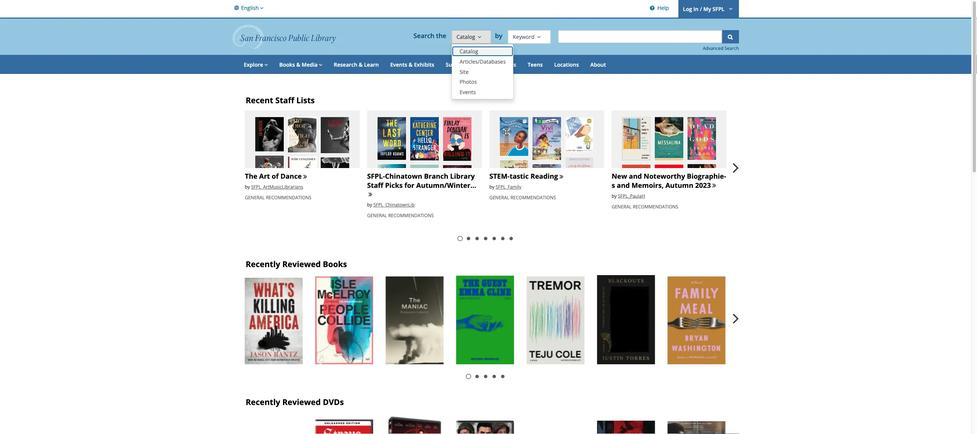 Task type: describe. For each thing, give the bounding box(es) containing it.
the maniac by labatut, benjamín
[[390, 280, 435, 295]]

support & services link
[[440, 55, 500, 74]]

& for research
[[359, 61, 363, 68]]

/
[[700, 5, 702, 13]]

assault on hill 400
[[461, 424, 504, 434]]

people
[[320, 280, 340, 288]]

teens
[[528, 61, 543, 68]]

reviewed for books
[[282, 258, 321, 269]]

biogr­aphie­s
[[612, 172, 727, 190]]

sfpl_artmusiclibrarians link
[[251, 184, 303, 190]]

advanced
[[703, 45, 724, 51]]

gangnam
[[602, 424, 631, 432]]

assassin club
[[390, 419, 431, 427]]

stem-tastic reading - sfpl_family image
[[490, 111, 605, 252]]

arrow image for log in / my sfpl
[[726, 5, 735, 12]]

killing…
[[272, 281, 296, 289]]

2023
[[696, 180, 711, 190]]

site
[[460, 68, 469, 75]]

recently reviewed books
[[246, 258, 347, 269]]

picks
[[385, 180, 403, 190]]

general down by sfpl_family
[[490, 194, 510, 201]]

reviewed for dvds
[[282, 396, 321, 407]]

keyword button
[[508, 30, 551, 44]]

explore link
[[238, 55, 274, 74]]

search the
[[414, 31, 447, 40]]

people collide by mcelroy, isle
[[320, 280, 362, 295]]

branch
[[424, 172, 449, 181]]

library
[[450, 172, 475, 181]]

guest
[[473, 279, 491, 287]]

san francisco public library image
[[232, 24, 336, 49]]

keyword
[[513, 33, 535, 40]]

by for the guest
[[461, 288, 466, 294]]

catalog for catalog
[[457, 33, 475, 40]]

recommendations down stem-­tasti­c reading link
[[511, 194, 556, 201]]

research
[[334, 61, 358, 68]]

kids
[[506, 61, 516, 68]]

for
[[405, 180, 415, 190]]

in
[[694, 5, 699, 13]]

0 horizontal spatial search
[[414, 31, 435, 40]]

arrow image inside english link
[[259, 4, 264, 12]]

photos
[[460, 78, 477, 85]]

site link
[[452, 67, 514, 77]]

general recommendations for biogr­aphie­s
[[612, 203, 679, 210]]

catalog articles/databases site photos events
[[460, 48, 506, 96]]

events & exhibits
[[390, 61, 434, 68]]

emma
[[480, 288, 494, 294]]

by for biogr­aphie­s
[[612, 193, 617, 199]]

­china­town
[[385, 172, 422, 181]]

arrow image inside the books & media link
[[318, 61, 323, 68]]

sfpl-chinatown branch library staff picks for autumn/winter 2023 - sfpl_chinatownlib image
[[367, 111, 482, 266]]

general for dance
[[245, 194, 265, 201]]

washington,
[[679, 289, 705, 295]]

catalog button
[[452, 30, 491, 44]]

and right new
[[629, 172, 642, 181]]

gangnam zombie
[[602, 424, 631, 434]]

log in / my sfpl link
[[679, 0, 739, 18]]

past lives
[[672, 425, 702, 433]]

rantz,
[[256, 290, 269, 296]]

cline,
[[467, 288, 479, 294]]

sfpl_family
[[496, 184, 522, 190]]

svg dots active image for recently reviewed books
[[466, 373, 472, 380]]

support
[[446, 61, 467, 68]]

past
[[672, 425, 685, 433]]

learn
[[364, 61, 379, 68]]

jason
[[270, 290, 281, 296]]

events link
[[452, 87, 514, 97]]

general for library
[[367, 212, 387, 218]]

recommendations for dance
[[266, 194, 312, 201]]

teju
[[549, 289, 558, 295]]

sfpl_chinatownlib
[[374, 202, 415, 208]]

past lives link
[[668, 421, 726, 434]]

sfpl_chinatownlib link
[[374, 202, 415, 208]]

notew­orthy
[[644, 172, 685, 181]]

family
[[672, 280, 692, 288]]

by down stem-
[[490, 184, 495, 190]]

by for library
[[367, 202, 372, 208]]

sfpl_family link
[[496, 184, 522, 190]]

search image
[[727, 33, 734, 40]]

the for the art of dance
[[245, 172, 257, 181]]

torres,
[[608, 287, 623, 294]]

what's killing… by rantz, jason
[[249, 281, 296, 296]]

strays
[[320, 423, 339, 431]]

dvds
[[323, 396, 344, 407]]

sfpl
[[713, 5, 725, 13]]

reading
[[531, 172, 558, 181]]

assault
[[461, 424, 483, 432]]

log in / my sfpl
[[683, 5, 725, 13]]

by sfpl_paulah
[[612, 193, 645, 199]]

& for books
[[297, 61, 300, 68]]

by sfpl_family
[[490, 184, 522, 190]]

of
[[272, 172, 279, 181]]

general for biogr­aphie­s
[[612, 203, 632, 210]]

articles/databases
[[460, 58, 506, 65]]

assassin club link
[[386, 415, 444, 434]]

svg chevron double right image for biogr­aphie­s
[[711, 182, 718, 189]]

by for dance
[[245, 184, 250, 190]]

by for family meal
[[672, 289, 677, 295]]

hill
[[494, 424, 504, 432]]

mcelroy,
[[326, 289, 344, 295]]

recommendations for library
[[388, 212, 434, 218]]

sfpl_artmusiclibrarians
[[251, 184, 303, 190]]

new and notew­orthy biogr­aphie­s and memoirs, autumn 2023 link
[[612, 172, 727, 190]]

general recommendations for library
[[367, 212, 434, 218]]

& for support
[[468, 61, 472, 68]]

about link
[[585, 55, 612, 74]]

articles/databases link
[[452, 56, 514, 67]]

0 vertical spatial staff
[[275, 95, 294, 105]]

sfpl-­china­town branch library staff picks for autum­n/win­ter… link
[[367, 172, 476, 190]]

bryan
[[706, 289, 719, 295]]



Task type: locate. For each thing, give the bounding box(es) containing it.
staff left picks
[[367, 180, 383, 190]]

by inside the maniac by labatut, benjamín
[[390, 289, 395, 295]]

about
[[591, 61, 606, 68]]

by left sfpl_paulah
[[612, 193, 617, 199]]

by inside blackouts by torres, justin
[[602, 287, 607, 294]]

general recommendations down sfpl_chinatownlib
[[367, 212, 434, 218]]

arrow image up san francisco public library image
[[259, 4, 264, 12]]

kids link
[[500, 55, 522, 74]]

svg dots not active image
[[474, 236, 480, 242], [483, 236, 489, 242], [491, 236, 497, 242], [500, 236, 506, 242], [474, 373, 480, 380], [483, 373, 489, 380]]

events down photos
[[460, 88, 476, 96]]

svg chevron double right image for library
[[367, 191, 374, 198]]

books up people
[[323, 258, 347, 269]]

english
[[241, 4, 259, 11]]

by left "torres,"
[[602, 287, 607, 294]]

2 recently from the top
[[246, 396, 280, 407]]

general recommendations down sfpl_family link
[[490, 194, 556, 201]]

0 vertical spatial arrow image
[[259, 4, 264, 12]]

by left the cline,
[[461, 288, 466, 294]]

recent staff lists
[[246, 95, 315, 105]]

gangnam zombie link
[[597, 421, 655, 434]]

svg dots not active image
[[466, 236, 472, 242], [508, 236, 515, 242], [491, 373, 497, 380], [500, 373, 506, 380]]

catalog for catalog articles/databases site photos events
[[460, 48, 478, 55]]

1 & from the left
[[297, 61, 300, 68]]

1 horizontal spatial the
[[390, 280, 401, 288]]

by left sfpl_chinatownlib link at the left top
[[367, 202, 372, 208]]

1 vertical spatial arrow image
[[318, 61, 323, 68]]

staff inside sfpl-­china­town branch library staff picks for autum­n/win­ter…
[[367, 180, 383, 190]]

arrow image right sfpl
[[726, 5, 735, 12]]

0 vertical spatial catalog
[[457, 33, 475, 40]]

0 horizontal spatial the
[[245, 172, 257, 181]]

svg chevron double right image
[[558, 174, 565, 180], [711, 182, 718, 189], [367, 191, 374, 198]]

arrow image
[[259, 4, 264, 12], [318, 61, 323, 68]]

support & services
[[446, 61, 494, 68]]

reviewed left dvds in the left of the page
[[282, 396, 321, 407]]

club
[[418, 419, 431, 427]]

1 horizontal spatial events
[[460, 88, 476, 96]]

arrow image left books & media
[[263, 61, 268, 68]]

1 vertical spatial arrow image
[[263, 61, 268, 68]]

exhibits
[[414, 61, 434, 68]]

recently
[[246, 258, 280, 269], [246, 396, 280, 407]]

by down people
[[320, 289, 325, 295]]

catalog up support & services link
[[460, 48, 478, 55]]

recommendations down sfpl_artmusiclibrarians link
[[266, 194, 312, 201]]

autum­n/win­ter…
[[416, 180, 476, 190]]

blackouts
[[602, 279, 632, 287]]

research & learn
[[334, 61, 379, 68]]

media
[[302, 61, 318, 68]]

staff
[[275, 95, 294, 105], [367, 180, 383, 190]]

1 vertical spatial recently
[[246, 396, 280, 407]]

services
[[473, 61, 494, 68]]

1 vertical spatial search
[[725, 45, 739, 51]]

by down family
[[672, 289, 677, 295]]

0 horizontal spatial staff
[[275, 95, 294, 105]]

sfpl-­china­town branch library staff picks for autum­n/win­ter…
[[367, 172, 476, 190]]

1 reviewed from the top
[[282, 258, 321, 269]]

0 vertical spatial recently
[[246, 258, 280, 269]]

0 vertical spatial reviewed
[[282, 258, 321, 269]]

1 horizontal spatial books
[[323, 258, 347, 269]]

recommendations down sfpl_chinatownlib link at the left top
[[388, 212, 434, 218]]

benjamín
[[415, 289, 435, 295]]

1 vertical spatial events
[[460, 88, 476, 96]]

the art of dance link
[[245, 172, 302, 181]]

recommendations
[[266, 194, 312, 201], [511, 194, 556, 201], [633, 203, 679, 210], [388, 212, 434, 218]]

new and noteworthy biographies and memoirs, autumn 2023 - sfpl_paulah image
[[612, 111, 727, 263]]

by
[[495, 31, 504, 40], [245, 184, 250, 190], [490, 184, 495, 190], [612, 193, 617, 199], [367, 202, 372, 208]]

catalog
[[457, 33, 475, 40], [460, 48, 478, 55]]

autumn
[[666, 180, 694, 190]]

by inside "family meal by washington, bryan"
[[672, 289, 677, 295]]

0 horizontal spatial svg dots active image
[[457, 236, 463, 242]]

log
[[683, 5, 692, 13]]

my
[[704, 5, 711, 13]]

the guest by cline, emma
[[461, 279, 494, 294]]

catalog up catalog link
[[457, 33, 475, 40]]

by sfpl_chinatownlib
[[367, 202, 415, 208]]

1 vertical spatial books
[[323, 258, 347, 269]]

arrow image left research
[[318, 61, 323, 68]]

general recommendations down sfpl_paulah link
[[612, 203, 679, 210]]

svg dots active image for recent staff lists
[[457, 236, 463, 242]]

on
[[485, 424, 492, 432]]

and up 'by sfpl_paulah' at the right
[[617, 180, 630, 190]]

0 horizontal spatial arrow image
[[259, 4, 264, 12]]

by down the art of dance
[[245, 184, 250, 190]]

arrow image
[[726, 5, 735, 12], [263, 61, 268, 68]]

reviewed up killing…
[[282, 258, 321, 269]]

the inside the guest by cline, emma
[[461, 279, 472, 287]]

the
[[436, 31, 447, 40]]

research & learn link
[[328, 55, 385, 74]]

zombie
[[602, 431, 624, 434]]

None search field
[[558, 30, 722, 43]]

events & exhibits link
[[385, 55, 440, 74]]

1 horizontal spatial svg dots active image
[[466, 373, 472, 380]]

recently for recently reviewed dvds
[[246, 396, 280, 407]]

1 vertical spatial svg dots active image
[[466, 373, 472, 380]]

general down by sfpl_artmusiclibrarians
[[245, 194, 265, 201]]

1 horizontal spatial arrow image
[[318, 61, 323, 68]]

2 horizontal spatial svg chevron double right image
[[711, 182, 718, 189]]

books & media link
[[274, 55, 328, 74]]

recently for recently reviewed books
[[246, 258, 280, 269]]

by sfpl_artmusiclibrarians
[[245, 184, 303, 190]]

1 vertical spatial catalog
[[460, 48, 478, 55]]

& for events
[[409, 61, 413, 68]]

by left rantz,
[[249, 290, 254, 296]]

new
[[612, 172, 627, 181]]

the for the maniac by labatut, benjamín
[[390, 280, 401, 288]]

0 vertical spatial search
[[414, 31, 435, 40]]

the up the cline,
[[461, 279, 472, 287]]

­tasti­c
[[510, 172, 529, 181]]

stem-
[[490, 172, 510, 181]]

the
[[245, 172, 257, 181], [461, 279, 472, 287], [390, 280, 401, 288]]

art
[[259, 172, 270, 181]]

by inside the guest by cline, emma
[[461, 288, 466, 294]]

0 vertical spatial svg dots active image
[[457, 236, 463, 242]]

the art of dance - sfpl_artmusiclibrarians image
[[245, 111, 360, 241]]

assault on hill 400 link
[[456, 421, 514, 434]]

arrow image inside log in / my sfpl link
[[726, 5, 735, 12]]

by left cole, at the right bottom of page
[[531, 289, 536, 295]]

0 horizontal spatial arrow image
[[263, 61, 268, 68]]

locations link
[[549, 55, 585, 74]]

0 horizontal spatial books
[[279, 61, 295, 68]]

1 horizontal spatial arrow image
[[726, 5, 735, 12]]

tremor
[[531, 280, 554, 288]]

stem-­tasti­c reading link
[[490, 172, 558, 181]]

events left 'exhibits'
[[390, 61, 407, 68]]

arrow image for explore
[[263, 61, 268, 68]]

the inside the maniac by labatut, benjamín
[[390, 280, 401, 288]]

strays link
[[315, 420, 373, 434]]

by up catalog link
[[495, 31, 504, 40]]

arrow image inside explore "link"
[[263, 61, 268, 68]]

advanced search
[[703, 45, 739, 51]]

1 vertical spatial staff
[[367, 180, 383, 190]]

by inside what's killing… by rantz, jason
[[249, 290, 254, 296]]

by for people collide
[[320, 289, 325, 295]]

0 horizontal spatial events
[[390, 61, 407, 68]]

staff left lists
[[275, 95, 294, 105]]

1 vertical spatial svg chevron double right image
[[711, 182, 718, 189]]

recently reviewed dvds
[[246, 396, 344, 407]]

the art of dance
[[245, 172, 302, 181]]

general down 'by sfpl_paulah' at the right
[[612, 203, 632, 210]]

the left art
[[245, 172, 257, 181]]

general recommendations for dance
[[245, 194, 312, 201]]

explore
[[244, 61, 263, 68]]

catalog inside dropdown button
[[457, 33, 475, 40]]

recommendations for biogr­aphie­s
[[633, 203, 679, 210]]

by for the maniac
[[390, 289, 395, 295]]

stem-­tasti­c reading
[[490, 172, 558, 181]]

catalog inside catalog articles/databases site photos events
[[460, 48, 478, 55]]

3 & from the left
[[409, 61, 413, 68]]

recent
[[246, 95, 273, 105]]

2 & from the left
[[359, 61, 363, 68]]

2 reviewed from the top
[[282, 396, 321, 407]]

2 horizontal spatial the
[[461, 279, 472, 287]]

sfpl_paulah
[[618, 193, 645, 199]]

by left labatut,
[[390, 289, 395, 295]]

2 vertical spatial svg chevron double right image
[[367, 191, 374, 198]]

new and notew­orthy biogr­aphie­s and memoirs, autumn 2023
[[612, 172, 727, 190]]

0 vertical spatial svg chevron double right image
[[558, 174, 565, 180]]

4 & from the left
[[468, 61, 472, 68]]

photos link
[[452, 77, 514, 87]]

by inside tremor by cole, teju
[[531, 289, 536, 295]]

0 vertical spatial events
[[390, 61, 407, 68]]

isle
[[345, 289, 353, 295]]

1 vertical spatial reviewed
[[282, 396, 321, 407]]

general down by sfpl_chinatownlib
[[367, 212, 387, 218]]

by inside 'people collide by mcelroy, isle'
[[320, 289, 325, 295]]

advanced search link
[[703, 45, 739, 51]]

search down search image
[[725, 45, 739, 51]]

english link
[[232, 0, 266, 16]]

assassin
[[390, 419, 416, 427]]

0 vertical spatial books
[[279, 61, 295, 68]]

general recommendations down sfpl_artmusiclibrarians link
[[245, 194, 312, 201]]

events inside catalog articles/databases site photos events
[[460, 88, 476, 96]]

justin
[[624, 287, 636, 294]]

meal
[[694, 280, 709, 288]]

sfpl_paulah link
[[618, 193, 645, 199]]

1 horizontal spatial svg chevron double right image
[[558, 174, 565, 180]]

by for what's killing…
[[249, 290, 254, 296]]

the up labatut,
[[390, 280, 401, 288]]

help circled image
[[649, 4, 656, 11]]

dance
[[281, 172, 302, 181]]

books left 'media'
[[279, 61, 295, 68]]

svg chevron double right image
[[302, 174, 309, 180]]

1 recently from the top
[[246, 258, 280, 269]]

0 vertical spatial arrow image
[[726, 5, 735, 12]]

1 horizontal spatial search
[[725, 45, 739, 51]]

svg dots active image
[[457, 236, 463, 242], [466, 373, 472, 380]]

recommendations down memoirs, at top
[[633, 203, 679, 210]]

help
[[658, 4, 669, 11]]

what's
[[249, 281, 270, 289]]

0 horizontal spatial svg chevron double right image
[[367, 191, 374, 198]]

search left the
[[414, 31, 435, 40]]

1 horizontal spatial staff
[[367, 180, 383, 190]]

the for the guest by cline, emma
[[461, 279, 472, 287]]

lists
[[296, 95, 315, 105]]



Task type: vqa. For each thing, say whether or not it's contained in the screenshot.
the every
no



